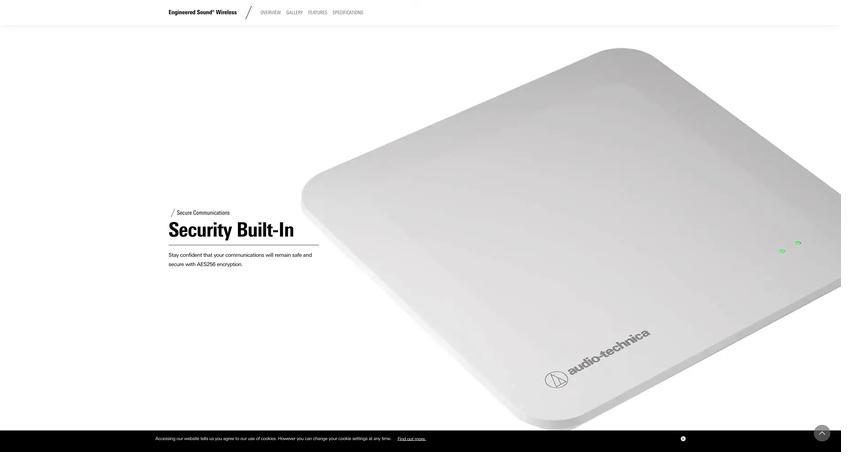 Task type: describe. For each thing, give the bounding box(es) containing it.
wireless
[[216, 9, 237, 16]]

use
[[248, 436, 255, 442]]

cookie
[[339, 436, 351, 442]]

engineered sound® wireless
[[169, 9, 237, 16]]

accessing our website tells us you agree to our use of cookies. however you can change your cookie settings at any time.
[[155, 436, 393, 442]]

agree
[[223, 436, 234, 442]]

1 horizontal spatial your
[[329, 436, 338, 442]]

2 our from the left
[[240, 436, 247, 442]]

gallery
[[286, 10, 303, 16]]

2 you from the left
[[297, 436, 304, 442]]

your inside stay confident that your communications will remain safe and secure with aes256 encryption.
[[214, 252, 224, 258]]

however
[[278, 436, 296, 442]]

time.
[[382, 436, 392, 442]]

overview
[[261, 10, 281, 16]]

any
[[374, 436, 381, 442]]

us
[[209, 436, 214, 442]]

engineered
[[169, 9, 196, 16]]

features
[[308, 10, 328, 16]]



Task type: vqa. For each thing, say whether or not it's contained in the screenshot.
"arrow up" image
yes



Task type: locate. For each thing, give the bounding box(es) containing it.
confident
[[180, 252, 202, 258]]

tells
[[201, 436, 208, 442]]

find
[[398, 436, 406, 442]]

0 vertical spatial your
[[214, 252, 224, 258]]

arrow up image
[[820, 431, 826, 437]]

you right us at the left of the page
[[215, 436, 222, 442]]

stay confident that your communications will remain safe and secure with aes256 encryption.
[[169, 252, 312, 268]]

with
[[185, 261, 196, 268]]

secure
[[169, 261, 184, 268]]

of
[[256, 436, 260, 442]]

settings
[[353, 436, 368, 442]]

1 vertical spatial your
[[329, 436, 338, 442]]

cross image
[[682, 438, 685, 441]]

website
[[184, 436, 199, 442]]

1 horizontal spatial our
[[240, 436, 247, 442]]

more.
[[415, 436, 426, 442]]

1 you from the left
[[215, 436, 222, 442]]

our right to
[[240, 436, 247, 442]]

your right that
[[214, 252, 224, 258]]

specifications
[[333, 10, 363, 16]]

and
[[303, 252, 312, 258]]

0 horizontal spatial our
[[177, 436, 183, 442]]

encryption.
[[217, 261, 243, 268]]

0 horizontal spatial you
[[215, 436, 222, 442]]

remain
[[275, 252, 291, 258]]

change
[[313, 436, 328, 442]]

stay
[[169, 252, 179, 258]]

aes256
[[197, 261, 216, 268]]

out
[[407, 436, 414, 442]]

find out more.
[[398, 436, 426, 442]]

communications
[[225, 252, 264, 258]]

our left website
[[177, 436, 183, 442]]

safe
[[292, 252, 302, 258]]

your left cookie
[[329, 436, 338, 442]]

divider line image
[[242, 6, 256, 19]]

can
[[305, 436, 312, 442]]

you left can
[[297, 436, 304, 442]]

sound®
[[197, 9, 215, 16]]

at
[[369, 436, 373, 442]]

you
[[215, 436, 222, 442], [297, 436, 304, 442]]

accessing
[[155, 436, 175, 442]]

your
[[214, 252, 224, 258], [329, 436, 338, 442]]

1 horizontal spatial you
[[297, 436, 304, 442]]

to
[[235, 436, 239, 442]]

1 our from the left
[[177, 436, 183, 442]]

find out more. link
[[393, 434, 431, 444]]

our
[[177, 436, 183, 442], [240, 436, 247, 442]]

0 horizontal spatial your
[[214, 252, 224, 258]]

will
[[266, 252, 274, 258]]

cookies.
[[261, 436, 277, 442]]

that
[[203, 252, 212, 258]]



